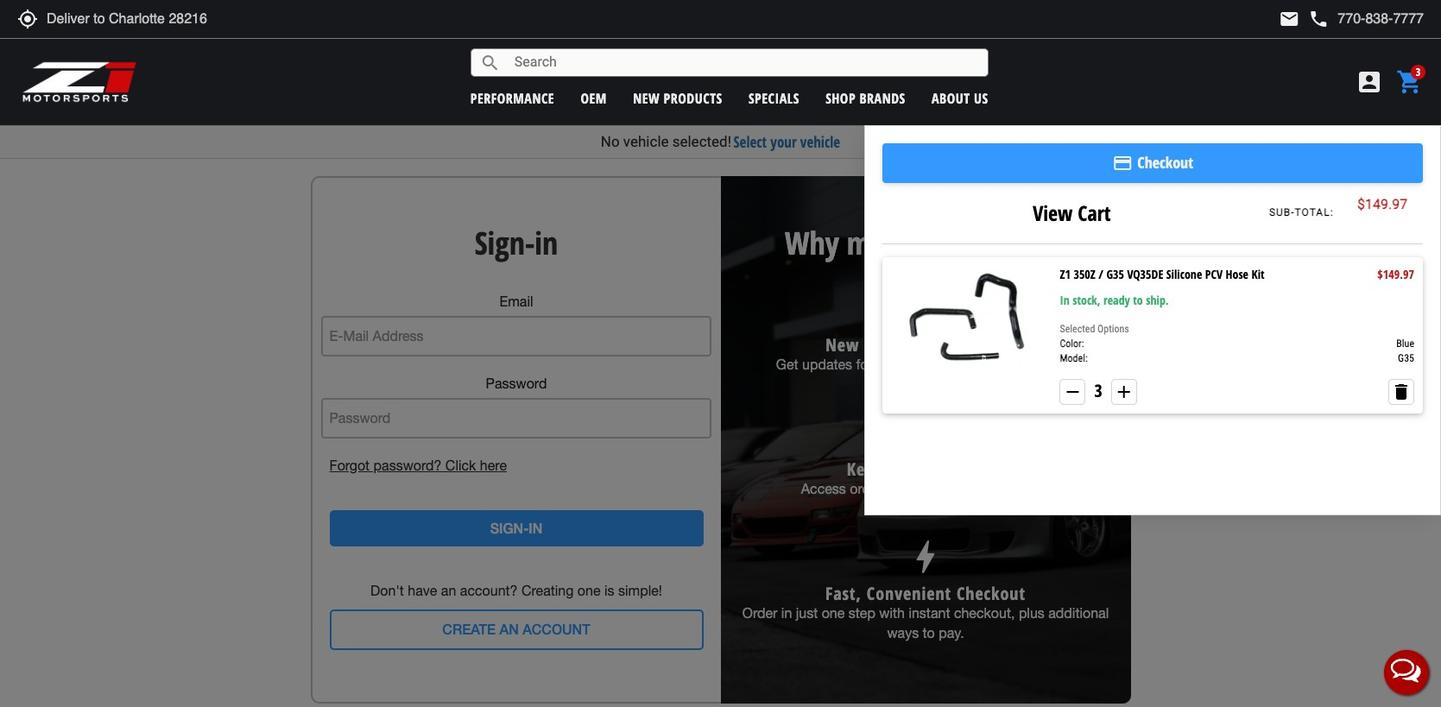 Task type: describe. For each thing, give the bounding box(es) containing it.
delete
[[1392, 382, 1412, 403]]

silicone
[[1167, 266, 1203, 282]]

mail
[[1280, 9, 1300, 29]]

access
[[801, 481, 846, 497]]

view cart
[[1033, 198, 1111, 227]]

selected options
[[1060, 323, 1130, 335]]

sub-
[[1270, 207, 1295, 219]]

z1
[[1060, 266, 1071, 282]]

account? for make
[[960, 222, 1067, 264]]

performance
[[471, 89, 555, 108]]

view cart menu
[[865, 125, 1442, 516]]

bolt
[[904, 535, 948, 579]]

sign-in
[[475, 222, 558, 264]]

view
[[1033, 198, 1073, 227]]

your
[[771, 132, 797, 152]]

vq35de
[[1128, 266, 1164, 282]]

hose
[[1226, 266, 1249, 282]]

payment
[[1113, 153, 1134, 173]]

with
[[880, 606, 905, 621]]

shopping_cart
[[1397, 68, 1424, 96]]

forgot password? click         here link
[[330, 456, 704, 476]]

more.
[[1015, 481, 1051, 497]]

specials link
[[749, 89, 800, 108]]

mail link
[[1280, 9, 1300, 29]]

sign-
[[490, 520, 529, 536]]

an for make
[[922, 222, 953, 264]]

notifications
[[928, 334, 1026, 357]]

an
[[500, 621, 519, 638]]

create           an           account
[[443, 621, 591, 638]]

payment checkout
[[1113, 152, 1194, 173]]

my_location
[[17, 9, 38, 29]]

updates
[[802, 357, 853, 372]]

tracking
[[935, 481, 984, 497]]

E-Mail Address email field
[[321, 316, 712, 357]]

mail phone
[[1280, 9, 1330, 29]]

and
[[988, 481, 1011, 497]]

1 vertical spatial g35
[[1398, 352, 1415, 364]]

z1 350z / g35 vq35de silicone pcv hose kit
[[1060, 266, 1265, 282]]

in
[[529, 520, 543, 536]]

manage_search keep track of orders access order history, tracking and more.
[[801, 411, 1051, 497]]

don't
[[371, 583, 404, 599]]

about us
[[932, 89, 989, 108]]

release.
[[1028, 357, 1076, 372]]

select
[[734, 132, 767, 152]]

history,
[[887, 481, 931, 497]]

new
[[826, 334, 860, 357]]

forgot
[[330, 458, 370, 473]]

the
[[894, 357, 914, 372]]

sign-in
[[490, 520, 543, 536]]

account_box link
[[1352, 68, 1388, 96]]

options
[[1098, 323, 1130, 335]]

create
[[443, 621, 496, 638]]

have
[[408, 583, 437, 599]]

remove
[[1063, 382, 1084, 403]]

phone link
[[1309, 9, 1424, 29]]

orders
[[955, 458, 1005, 481]]

get
[[776, 357, 799, 372]]

order
[[743, 606, 778, 621]]

is
[[605, 583, 615, 599]]

simple!
[[618, 583, 662, 599]]

make
[[847, 222, 915, 264]]

0 horizontal spatial one
[[578, 583, 601, 599]]

3
[[1095, 379, 1103, 403]]

kit
[[1252, 266, 1265, 282]]

vehicle inside no vehicle selected! select your vehicle
[[624, 133, 669, 150]]

plus
[[1019, 606, 1045, 621]]

about
[[932, 89, 971, 108]]

to inside the view cart menu
[[1134, 292, 1143, 308]]

blue
[[1397, 338, 1415, 350]]

bolt fast, convenient checkout order in just one step with instant checkout, plus additional ways to pay.
[[743, 535, 1109, 641]]

in stock, ready to ship.
[[1060, 292, 1169, 308]]

all
[[877, 357, 891, 372]]

notifications
[[904, 287, 948, 330]]

sign-in button
[[330, 510, 704, 547]]

of
[[934, 458, 949, 481]]

new products link
[[633, 89, 723, 108]]

cart
[[1078, 198, 1111, 227]]

to inside bolt fast, convenient checkout order in just one step with instant checkout, plus additional ways to pay.
[[923, 626, 935, 641]]

checkout,
[[954, 606, 1015, 621]]

z1 motorsports logo image
[[22, 60, 138, 104]]



Task type: locate. For each thing, give the bounding box(es) containing it.
shop brands
[[826, 89, 906, 108]]

select your vehicle link
[[734, 132, 841, 152]]

0 horizontal spatial to
[[923, 626, 935, 641]]

oem link
[[581, 89, 607, 108]]

pcv
[[1206, 266, 1223, 282]]

here
[[480, 458, 507, 473]]

0 horizontal spatial in
[[535, 222, 558, 264]]

1 horizontal spatial g35
[[1398, 352, 1415, 364]]

0 horizontal spatial checkout
[[957, 583, 1026, 606]]

create           an           account button
[[330, 610, 704, 651]]

0 vertical spatial in
[[535, 222, 558, 264]]

1 horizontal spatial to
[[1134, 292, 1143, 308]]

search
[[480, 52, 501, 73]]

0 horizontal spatial account?
[[460, 583, 518, 599]]

0 vertical spatial to
[[1134, 292, 1143, 308]]

products up selected!
[[664, 89, 723, 108]]

account? up z1
[[960, 222, 1067, 264]]

additional
[[1049, 606, 1109, 621]]

$149.97
[[1378, 266, 1415, 282]]

1 vertical spatial an
[[441, 583, 456, 599]]

Search search field
[[501, 49, 988, 76]]

0 vertical spatial checkout
[[1138, 152, 1194, 173]]

to left ship.
[[1134, 292, 1143, 308]]

products
[[664, 89, 723, 108], [947, 357, 1002, 372]]

checkout inside payment checkout
[[1138, 152, 1194, 173]]

vehicle right no
[[624, 133, 669, 150]]

we
[[1006, 357, 1024, 372]]

one inside bolt fast, convenient checkout order in just one step with instant checkout, plus additional ways to pay.
[[822, 606, 845, 621]]

one
[[578, 583, 601, 599], [822, 606, 845, 621]]

brands
[[860, 89, 906, 108]]

1 vertical spatial new
[[918, 357, 943, 372]]

1 vertical spatial checkout
[[957, 583, 1026, 606]]

1 vertical spatial one
[[822, 606, 845, 621]]

0 horizontal spatial g35
[[1107, 266, 1125, 282]]

1 horizontal spatial account?
[[960, 222, 1067, 264]]

0 vertical spatial account?
[[960, 222, 1067, 264]]

in
[[535, 222, 558, 264], [782, 606, 792, 621]]

checkout up pay. at the right
[[957, 583, 1026, 606]]

checkout inside bolt fast, convenient checkout order in just one step with instant checkout, plus additional ways to pay.
[[957, 583, 1026, 606]]

sub-total:
[[1270, 207, 1334, 219]]

in
[[1060, 292, 1070, 308]]

1 horizontal spatial checkout
[[1138, 152, 1194, 173]]

order
[[850, 481, 883, 497]]

to
[[1134, 292, 1143, 308], [923, 626, 935, 641]]

no
[[601, 133, 620, 150]]

0 vertical spatial products
[[664, 89, 723, 108]]

selected!
[[673, 133, 732, 150]]

new right oem link
[[633, 89, 660, 108]]

shopping_cart link
[[1392, 68, 1424, 96]]

keep
[[847, 458, 884, 481]]

1 vertical spatial in
[[782, 606, 792, 621]]

why
[[785, 222, 839, 264]]

shop brands link
[[826, 89, 906, 108]]

new products
[[633, 89, 723, 108]]

0 vertical spatial new
[[633, 89, 660, 108]]

oem
[[581, 89, 607, 108]]

g35
[[1107, 266, 1125, 282], [1398, 352, 1415, 364]]

vehicle right your
[[801, 132, 841, 152]]

one left is
[[578, 583, 601, 599]]

an right make
[[922, 222, 953, 264]]

1 horizontal spatial an
[[922, 222, 953, 264]]

products left we
[[947, 357, 1002, 372]]

0 vertical spatial an
[[922, 222, 953, 264]]

Password password field
[[321, 398, 712, 439]]

1 vertical spatial to
[[923, 626, 935, 641]]

model:
[[1060, 352, 1088, 364]]

why make an account?
[[785, 222, 1067, 264]]

us
[[974, 89, 989, 108]]

don't have an account? creating one is simple!
[[371, 583, 662, 599]]

about us link
[[932, 89, 989, 108]]

new right the
[[918, 357, 943, 372]]

convenient
[[867, 583, 952, 606]]

for
[[856, 357, 873, 372]]

account?
[[960, 222, 1067, 264], [460, 583, 518, 599]]

0 horizontal spatial vehicle
[[624, 133, 669, 150]]

1 vertical spatial products
[[947, 357, 1002, 372]]

0 horizontal spatial an
[[441, 583, 456, 599]]

1 horizontal spatial new
[[918, 357, 943, 372]]

350z
[[1074, 266, 1096, 282]]

1 horizontal spatial in
[[782, 606, 792, 621]]

an right the have
[[441, 583, 456, 599]]

g35 right /
[[1107, 266, 1125, 282]]

password?
[[374, 458, 442, 473]]

g35 down the blue
[[1398, 352, 1415, 364]]

phone
[[1309, 9, 1330, 29]]

1 horizontal spatial products
[[947, 357, 1002, 372]]

one right just
[[822, 606, 845, 621]]

ship.
[[1146, 292, 1169, 308]]

z1 350z / g35 vq35de silicone pcv hose kit link
[[1060, 266, 1265, 283]]

new inside 'notifications new product notifications get updates for all the new products we release.'
[[918, 357, 943, 372]]

0 vertical spatial one
[[578, 583, 601, 599]]

shop
[[826, 89, 856, 108]]

pay.
[[939, 626, 964, 641]]

1 horizontal spatial vehicle
[[801, 132, 841, 152]]

manage_search
[[904, 411, 948, 454]]

z1 350z / g35 vq35de silicone pcv hose kit image
[[887, 261, 1056, 388]]

account? up create
[[460, 583, 518, 599]]

forgot password? click         here
[[330, 458, 507, 473]]

account
[[523, 621, 591, 638]]

0 horizontal spatial products
[[664, 89, 723, 108]]

account? for have
[[460, 583, 518, 599]]

performance link
[[471, 89, 555, 108]]

to down instant
[[923, 626, 935, 641]]

1 horizontal spatial one
[[822, 606, 845, 621]]

specials
[[749, 89, 800, 108]]

product
[[865, 334, 923, 357]]

vehicle
[[801, 132, 841, 152], [624, 133, 669, 150]]

an
[[922, 222, 953, 264], [441, 583, 456, 599]]

0 vertical spatial g35
[[1107, 266, 1125, 282]]

checkout right payment at top right
[[1138, 152, 1194, 173]]

in inside bolt fast, convenient checkout order in just one step with instant checkout, plus additional ways to pay.
[[782, 606, 792, 621]]

fast,
[[826, 583, 862, 606]]

track
[[889, 458, 929, 481]]

email
[[500, 294, 533, 310]]

products inside 'notifications new product notifications get updates for all the new products we release.'
[[947, 357, 1002, 372]]

password
[[486, 376, 547, 391]]

account_box
[[1356, 68, 1384, 96]]

0 horizontal spatial new
[[633, 89, 660, 108]]

color:
[[1060, 338, 1084, 350]]

ways
[[887, 626, 919, 641]]

1 vertical spatial account?
[[460, 583, 518, 599]]

view cart link
[[883, 196, 1261, 230]]

an for have
[[441, 583, 456, 599]]

ready
[[1104, 292, 1131, 308]]

stock,
[[1073, 292, 1101, 308]]

sign-
[[475, 222, 535, 264]]



Task type: vqa. For each thing, say whether or not it's contained in the screenshot.
Links
no



